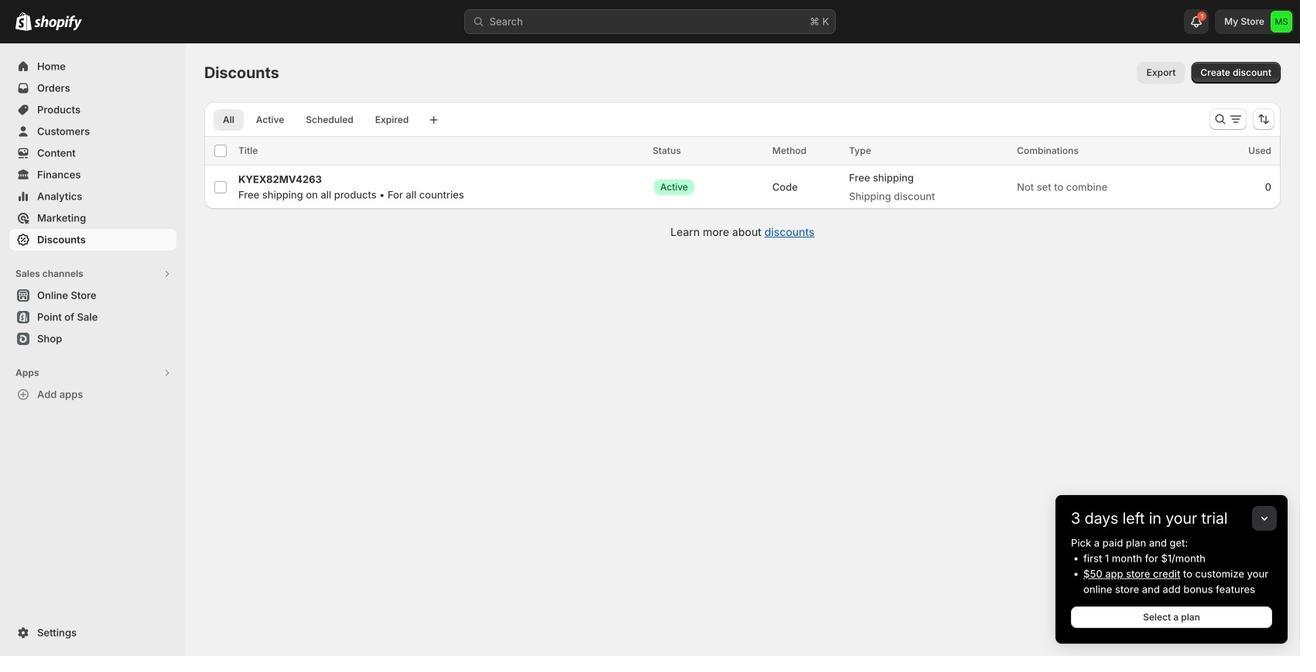 Task type: locate. For each thing, give the bounding box(es) containing it.
tab list
[[211, 108, 421, 131]]

shopify image
[[15, 12, 32, 31]]



Task type: describe. For each thing, give the bounding box(es) containing it.
shopify image
[[34, 15, 82, 31]]

my store image
[[1271, 11, 1293, 33]]



Task type: vqa. For each thing, say whether or not it's contained in the screenshot.
Tab List
yes



